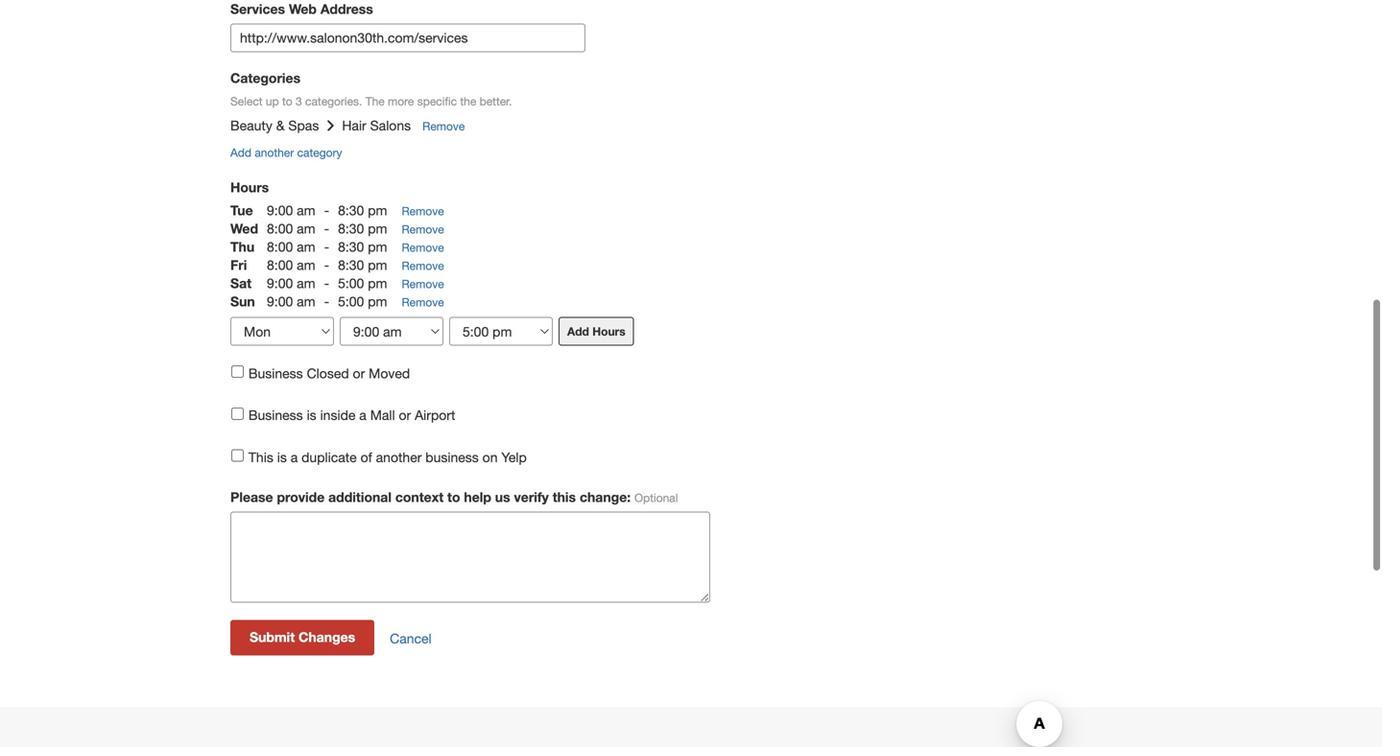 Task type: describe. For each thing, give the bounding box(es) containing it.
pm for fri
[[368, 257, 387, 273]]

context
[[395, 490, 444, 505]]

thu
[[230, 239, 255, 255]]

moved
[[369, 365, 410, 381]]

9:00 for tue
[[267, 202, 293, 218]]

2 - from the top
[[324, 221, 329, 236]]

please provide additional context to help us verify this change: optional
[[230, 490, 678, 505]]

the
[[460, 94, 476, 108]]

business for business is inside a mall or airport
[[249, 407, 303, 423]]

9:00 am - 5:00 pm for sat
[[267, 275, 387, 291]]

1 vertical spatial or
[[399, 407, 411, 423]]

us
[[495, 490, 510, 505]]

- for sun
[[324, 293, 329, 309]]

optional
[[634, 492, 678, 505]]

remove link for sat
[[402, 277, 444, 291]]

8:30 for thu
[[338, 239, 364, 255]]

8:00 for thu
[[267, 239, 293, 255]]

am for sat
[[297, 275, 315, 291]]

spas
[[288, 118, 319, 133]]

wed
[[230, 221, 258, 236]]

category
[[297, 146, 342, 159]]

9:00 am - 5:00 pm for sun
[[267, 293, 387, 309]]

1 8:00 from the top
[[267, 221, 293, 236]]

remove link for sun
[[402, 295, 444, 309]]

remove link for thu
[[402, 241, 444, 254]]

beauty & spas
[[230, 118, 319, 133]]

additional
[[328, 490, 392, 505]]

categories
[[230, 70, 301, 86]]

1 horizontal spatial to
[[447, 490, 460, 505]]

business
[[425, 449, 479, 465]]

0 vertical spatial hours
[[230, 179, 269, 195]]

submit
[[250, 630, 295, 646]]

add hours
[[567, 325, 626, 338]]

cancel link
[[390, 631, 432, 648]]

closed
[[307, 365, 349, 381]]

change:
[[580, 490, 631, 505]]

submit changes
[[250, 630, 355, 646]]

cancel
[[390, 631, 432, 647]]

this
[[553, 490, 576, 505]]

add hours button
[[559, 317, 634, 346]]

hair
[[342, 118, 366, 133]]

9:00 am - 8:30 pm
[[267, 202, 387, 218]]

0 vertical spatial or
[[353, 365, 365, 381]]

pm for tue
[[368, 202, 387, 218]]

the
[[365, 94, 385, 108]]

airport
[[415, 407, 455, 423]]

am for sun
[[297, 293, 315, 309]]

services web address
[[230, 1, 373, 17]]

8:00 am - 8:30 pm for thu
[[267, 239, 387, 255]]

5:00 for sun
[[338, 293, 364, 309]]

1 horizontal spatial a
[[359, 407, 366, 423]]

am for thu
[[297, 239, 315, 255]]

Services Web Address text field
[[230, 23, 586, 52]]

add for add hours
[[567, 325, 589, 338]]

pm for thu
[[368, 239, 387, 255]]

changes
[[299, 630, 355, 646]]

Please provide additional context to help us verify this change: text field
[[230, 512, 710, 603]]

2 am from the top
[[297, 221, 315, 236]]

3
[[296, 94, 302, 108]]

pm for sun
[[368, 293, 387, 309]]

9:00 for sat
[[267, 275, 293, 291]]

is for this
[[277, 449, 287, 465]]

submit changes button
[[230, 621, 375, 656]]

remove for sun
[[402, 295, 444, 309]]



Task type: locate. For each thing, give the bounding box(es) containing it.
9:00
[[267, 202, 293, 218], [267, 275, 293, 291], [267, 293, 293, 309]]

0 vertical spatial to
[[282, 94, 292, 108]]

is
[[307, 407, 316, 423], [277, 449, 287, 465]]

8:00 for fri
[[267, 257, 293, 273]]

business is inside a mall or airport
[[249, 407, 455, 423]]

1 horizontal spatial hours
[[592, 325, 626, 338]]

1 - from the top
[[324, 202, 329, 218]]

mall
[[370, 407, 395, 423]]

9:00 am - 5:00 pm
[[267, 275, 387, 291], [267, 293, 387, 309]]

remove link for fri
[[402, 259, 444, 272]]

add another category
[[230, 146, 342, 159]]

help
[[464, 490, 491, 505]]

of
[[361, 449, 372, 465]]

0 vertical spatial 8:00
[[267, 221, 293, 236]]

1 vertical spatial 8:00
[[267, 239, 293, 255]]

4 - from the top
[[324, 257, 329, 273]]

or
[[353, 365, 365, 381], [399, 407, 411, 423]]

9:00 for sun
[[267, 293, 293, 309]]

specific
[[417, 94, 457, 108]]

a right this
[[291, 449, 298, 465]]

0 vertical spatial 9:00 am - 5:00 pm
[[267, 275, 387, 291]]

wed 8:00 am - 8:30 pm
[[230, 221, 387, 236]]

8:30 for fri
[[338, 257, 364, 273]]

better.
[[480, 94, 512, 108]]

1 8:00 am - 8:30 pm from the top
[[267, 239, 387, 255]]

web
[[289, 1, 317, 17]]

2 vertical spatial 8:00
[[267, 257, 293, 273]]

1 9:00 am - 5:00 pm from the top
[[267, 275, 387, 291]]

2 8:30 from the top
[[338, 221, 364, 236]]

5:00 down wed 8:00 am - 8:30 pm
[[338, 275, 364, 291]]

8:00 down wed 8:00 am - 8:30 pm
[[267, 239, 293, 255]]

This is a duplicate of another business on Yelp checkbox
[[231, 450, 244, 462]]

1 vertical spatial 5:00
[[338, 293, 364, 309]]

hours
[[230, 179, 269, 195], [592, 325, 626, 338]]

1 vertical spatial business
[[249, 407, 303, 423]]

3 am from the top
[[297, 239, 315, 255]]

remove link for tue
[[402, 204, 444, 218]]

to left 3
[[282, 94, 292, 108]]

is right this
[[277, 449, 287, 465]]

or right mall
[[399, 407, 411, 423]]

9:00 am - 5:00 pm up closed
[[267, 293, 387, 309]]

8:00 right the fri
[[267, 257, 293, 273]]

provide
[[277, 490, 325, 505]]

2 9:00 am - 5:00 pm from the top
[[267, 293, 387, 309]]

pm for sat
[[368, 275, 387, 291]]

beauty
[[230, 118, 272, 133]]

- for thu
[[324, 239, 329, 255]]

services
[[230, 1, 285, 17]]

yelp
[[501, 449, 527, 465]]

4 pm from the top
[[368, 257, 387, 273]]

1 horizontal spatial add
[[567, 325, 589, 338]]

6 pm from the top
[[368, 293, 387, 309]]

another
[[255, 146, 294, 159], [376, 449, 422, 465]]

to
[[282, 94, 292, 108], [447, 490, 460, 505]]

0 horizontal spatial is
[[277, 449, 287, 465]]

0 vertical spatial 9:00
[[267, 202, 293, 218]]

&
[[276, 118, 285, 133]]

this is a duplicate of another business on yelp
[[249, 449, 527, 465]]

1 pm from the top
[[368, 202, 387, 218]]

0 vertical spatial is
[[307, 407, 316, 423]]

1 vertical spatial 9:00 am - 5:00 pm
[[267, 293, 387, 309]]

1 vertical spatial another
[[376, 449, 422, 465]]

4 8:30 from the top
[[338, 257, 364, 273]]

1 vertical spatial is
[[277, 449, 287, 465]]

- for fri
[[324, 257, 329, 273]]

select
[[230, 94, 263, 108]]

None checkbox
[[231, 408, 244, 420]]

1 vertical spatial 9:00
[[267, 275, 293, 291]]

8:00 right wed
[[267, 221, 293, 236]]

9:00 right sun
[[267, 293, 293, 309]]

1 am from the top
[[297, 202, 315, 218]]

9:00 up wed 8:00 am - 8:30 pm
[[267, 202, 293, 218]]

pm
[[368, 202, 387, 218], [368, 221, 387, 236], [368, 239, 387, 255], [368, 257, 387, 273], [368, 275, 387, 291], [368, 293, 387, 309]]

3 pm from the top
[[368, 239, 387, 255]]

0 vertical spatial 8:00 am - 8:30 pm
[[267, 239, 387, 255]]

0 horizontal spatial add
[[230, 146, 251, 159]]

0 vertical spatial business
[[249, 365, 303, 381]]

0 vertical spatial add
[[230, 146, 251, 159]]

1 9:00 from the top
[[267, 202, 293, 218]]

2 9:00 from the top
[[267, 275, 293, 291]]

a left mall
[[359, 407, 366, 423]]

business closed or moved
[[249, 365, 410, 381]]

- for tue
[[324, 202, 329, 218]]

1 business from the top
[[249, 365, 303, 381]]

2 business from the top
[[249, 407, 303, 423]]

4 am from the top
[[297, 257, 315, 273]]

2 vertical spatial 9:00
[[267, 293, 293, 309]]

remove for sat
[[402, 277, 444, 291]]

8:00 am - 8:30 pm for fri
[[267, 257, 387, 273]]

another down beauty & spas
[[255, 146, 294, 159]]

0 vertical spatial another
[[255, 146, 294, 159]]

1 5:00 from the top
[[338, 275, 364, 291]]

add another category link
[[230, 144, 1152, 162]]

5:00 up business closed or moved
[[338, 293, 364, 309]]

1 vertical spatial add
[[567, 325, 589, 338]]

more
[[388, 94, 414, 108]]

add for add another category
[[230, 146, 251, 159]]

8:30
[[338, 202, 364, 218], [338, 221, 364, 236], [338, 239, 364, 255], [338, 257, 364, 273]]

duplicate
[[302, 449, 357, 465]]

6 - from the top
[[324, 293, 329, 309]]

1 horizontal spatial or
[[399, 407, 411, 423]]

a
[[359, 407, 366, 423], [291, 449, 298, 465]]

1 vertical spatial a
[[291, 449, 298, 465]]

remove for fri
[[402, 259, 444, 272]]

6 am from the top
[[297, 293, 315, 309]]

business left closed
[[249, 365, 303, 381]]

verify
[[514, 490, 549, 505]]

business
[[249, 365, 303, 381], [249, 407, 303, 423]]

-
[[324, 202, 329, 218], [324, 221, 329, 236], [324, 239, 329, 255], [324, 257, 329, 273], [324, 275, 329, 291], [324, 293, 329, 309]]

am for tue
[[297, 202, 315, 218]]

0 vertical spatial 5:00
[[338, 275, 364, 291]]

0 horizontal spatial another
[[255, 146, 294, 159]]

0 horizontal spatial a
[[291, 449, 298, 465]]

2 8:00 am - 8:30 pm from the top
[[267, 257, 387, 273]]

address
[[320, 1, 373, 17]]

9:00 am - 5:00 pm down wed 8:00 am - 8:30 pm
[[267, 275, 387, 291]]

remove link
[[422, 119, 465, 133], [402, 204, 444, 218], [402, 222, 444, 236], [402, 241, 444, 254], [402, 259, 444, 272], [402, 277, 444, 291], [402, 295, 444, 309]]

1 8:30 from the top
[[338, 202, 364, 218]]

sat
[[230, 275, 252, 291]]

on
[[482, 449, 498, 465]]

business for business closed or moved
[[249, 365, 303, 381]]

0 horizontal spatial hours
[[230, 179, 269, 195]]

inside
[[320, 407, 356, 423]]

up
[[266, 94, 279, 108]]

another right of on the bottom
[[376, 449, 422, 465]]

please
[[230, 490, 273, 505]]

0 vertical spatial a
[[359, 407, 366, 423]]

tue
[[230, 202, 253, 218]]

is left inside
[[307, 407, 316, 423]]

5 am from the top
[[297, 275, 315, 291]]

is for business
[[307, 407, 316, 423]]

or left moved
[[353, 365, 365, 381]]

8:30 for tue
[[338, 202, 364, 218]]

remove
[[422, 119, 465, 133], [402, 204, 444, 218], [402, 222, 444, 236], [402, 241, 444, 254], [402, 259, 444, 272], [402, 277, 444, 291], [402, 295, 444, 309]]

am
[[297, 202, 315, 218], [297, 221, 315, 236], [297, 239, 315, 255], [297, 257, 315, 273], [297, 275, 315, 291], [297, 293, 315, 309]]

hours inside add hours button
[[592, 325, 626, 338]]

- for sat
[[324, 275, 329, 291]]

business up this
[[249, 407, 303, 423]]

this
[[249, 449, 273, 465]]

to left help
[[447, 490, 460, 505]]

remove for thu
[[402, 241, 444, 254]]

None checkbox
[[231, 366, 244, 378]]

8:00 am - 8:30 pm
[[267, 239, 387, 255], [267, 257, 387, 273]]

remove for tue
[[402, 204, 444, 218]]

1 vertical spatial hours
[[592, 325, 626, 338]]

5 - from the top
[[324, 275, 329, 291]]

1 vertical spatial to
[[447, 490, 460, 505]]

sun
[[230, 293, 255, 309]]

add
[[230, 146, 251, 159], [567, 325, 589, 338]]

3 8:00 from the top
[[267, 257, 293, 273]]

0 horizontal spatial or
[[353, 365, 365, 381]]

2 8:00 from the top
[[267, 239, 293, 255]]

3 9:00 from the top
[[267, 293, 293, 309]]

hair salons
[[342, 118, 411, 133]]

fri
[[230, 257, 247, 273]]

3 - from the top
[[324, 239, 329, 255]]

1 vertical spatial 8:00 am - 8:30 pm
[[267, 257, 387, 273]]

salons
[[370, 118, 411, 133]]

8:00
[[267, 221, 293, 236], [267, 239, 293, 255], [267, 257, 293, 273]]

9:00 right sat
[[267, 275, 293, 291]]

categories.
[[305, 94, 362, 108]]

2 5:00 from the top
[[338, 293, 364, 309]]

1 horizontal spatial is
[[307, 407, 316, 423]]

1 horizontal spatial another
[[376, 449, 422, 465]]

5:00 for sat
[[338, 275, 364, 291]]

2 pm from the top
[[368, 221, 387, 236]]

add inside button
[[567, 325, 589, 338]]

5:00
[[338, 275, 364, 291], [338, 293, 364, 309]]

0 horizontal spatial to
[[282, 94, 292, 108]]

5 pm from the top
[[368, 275, 387, 291]]

am for fri
[[297, 257, 315, 273]]

3 8:30 from the top
[[338, 239, 364, 255]]

select up to 3 categories. the more specific the better.
[[230, 94, 512, 108]]



Task type: vqa. For each thing, say whether or not it's contained in the screenshot.


